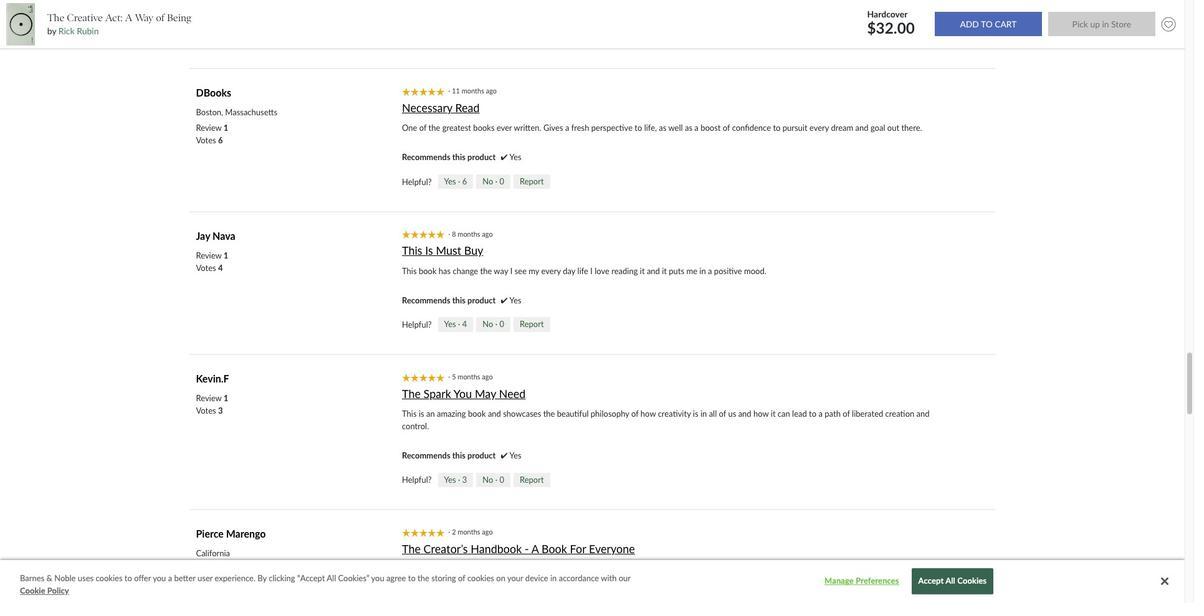 Task type: vqa. For each thing, say whether or not it's contained in the screenshot.
Control.
yes



Task type: describe. For each thing, give the bounding box(es) containing it.
is left the all
[[693, 409, 699, 419]]

· up creator's
[[448, 528, 450, 536]]

the down 'necessary read'
[[429, 123, 440, 133]]

right
[[416, 602, 432, 603]]

this left our
[[587, 577, 600, 587]]

review for this is must buy
[[196, 250, 222, 260]]

product for necessary read
[[468, 152, 496, 162]]

essential
[[489, 564, 520, 574]]

1 inside review 1 votes 4
[[224, 250, 228, 260]]

see
[[515, 266, 527, 276]]

a inside an amazing book that is essential for understanding the creative process and what it means to be an artist. how to overcome things too. i would highly recommend every artist of every type to read this book. in fact, i would recommend everyone to read this book. everyone is creative and i think this book can really help everyone. rick rubin did an amazing job with this book. such a great book to revisit or flip to a random page on and read. just the right amount of information. it's artfully written. a really wonderful read or listen. thank you.
[[587, 602, 592, 603]]

yes down showcases
[[510, 451, 521, 461]]

the for the spark you may need
[[402, 387, 421, 400]]

things
[[846, 564, 868, 574]]

an
[[402, 564, 412, 574]]

and left read.
[[885, 589, 898, 599]]

to left revisit on the bottom
[[754, 589, 762, 599]]

creative
[[67, 12, 103, 24]]

book up you. at the bottom right of page
[[734, 589, 752, 599]]

to right the how
[[800, 564, 807, 574]]

yes · 3
[[444, 475, 467, 485]]

months for creator's
[[458, 528, 480, 536]]

manage
[[825, 576, 854, 586]]

this down highly
[[402, 589, 415, 599]]

content helpfulness group for may
[[402, 473, 550, 488]]

✔ for the spark you may need
[[501, 451, 508, 461]]

to down understanding
[[560, 577, 568, 587]]

read
[[455, 101, 480, 115]]

noble
[[54, 573, 76, 583]]

2 vertical spatial amazing
[[590, 589, 619, 599]]

boston, massachusetts review 1 votes 6
[[196, 107, 277, 145]]

the creative act: a way of being by rick rubin
[[47, 12, 192, 36]]

your
[[507, 573, 523, 583]]

for
[[570, 542, 586, 556]]

pursuit
[[783, 123, 808, 133]]

in inside this is an amazing book and showcases the beautiful philosophy of how creativity is in all of us and how it can lead to a path of liberated creation and control.
[[701, 409, 707, 419]]

i left think
[[910, 577, 913, 587]]

life
[[578, 266, 588, 276]]

no for buy
[[483, 319, 493, 329]]

a left fresh
[[565, 123, 569, 133]]

✔ for this is must buy
[[501, 295, 508, 305]]

everyone.
[[490, 589, 525, 599]]

2 how from the left
[[754, 409, 769, 419]]

this down the how
[[785, 577, 798, 587]]

a left boost
[[695, 123, 699, 133]]

has
[[439, 266, 451, 276]]

you.
[[727, 602, 742, 603]]

job
[[621, 589, 632, 599]]

&
[[46, 573, 52, 583]]

to right agree
[[408, 573, 416, 583]]

the left our
[[587, 564, 599, 574]]

1 inside "boston, massachusetts review 1 votes 6"
[[224, 123, 228, 133]]

rubin inside the creative act: a way of being by rick rubin
[[77, 26, 99, 36]]

privacy alert dialog
[[0, 560, 1185, 603]]

· left 5
[[448, 373, 450, 381]]

11
[[452, 87, 460, 95]]

a left positive
[[708, 266, 712, 276]]

this down process
[[652, 589, 665, 599]]

2 list from the top
[[196, 249, 228, 274]]

0 horizontal spatial read
[[570, 577, 585, 587]]

books
[[473, 123, 495, 133]]

such
[[689, 589, 706, 599]]

of up everyone.
[[511, 577, 519, 587]]

the left right
[[402, 602, 414, 603]]

the inside this is an amazing book and showcases the beautiful philosophy of how creativity is in all of us and how it can lead to a path of liberated creation and control.
[[543, 409, 555, 419]]

barnes
[[20, 573, 44, 583]]

kevin.f button
[[196, 373, 229, 385]]

of right amount
[[464, 602, 471, 603]]

in inside the "barnes & noble uses cookies to offer you a better user experience. by clicking "accept all cookies" you agree to the storing of cookies on your device in accordance with our cookie policy"
[[550, 573, 557, 583]]

book up right
[[417, 589, 435, 599]]

1 inside california reviews 2 vote 1
[[215, 577, 219, 587]]

yes up · 2 months ago
[[444, 475, 456, 485]]

i right too.
[[886, 564, 888, 574]]

reviews
[[196, 564, 225, 574]]

us
[[728, 409, 736, 419]]

and up read.
[[895, 577, 908, 587]]

an amazing book that is essential for understanding the creative process and what it means to be an artist. how to overcome things too. i would highly recommend every artist of every type to read this book. in fact, i would recommend everyone to read this book. everyone is creative and i think this book can really help everyone. rick rubin did an amazing job with this book. such a great book to revisit or flip to a random page on and read. just the right amount of information. it's artfully written. a really wonderful read or listen. thank you.
[[402, 564, 934, 603]]

can inside this is an amazing book and showcases the beautiful philosophy of how creativity is in all of us and how it can lead to a path of liberated creation and control.
[[778, 409, 790, 419]]

1 report button from the top
[[514, 174, 550, 189]]

rick rubin link
[[58, 26, 99, 36]]

of right boost
[[723, 123, 730, 133]]

did
[[566, 589, 577, 599]]

highly
[[402, 577, 423, 587]]

barnes & noble uses cookies to offer you a better user experience. by clicking "accept all cookies" you agree to the storing of cookies on your device in accordance with our cookie policy
[[20, 573, 631, 596]]

book left that
[[445, 564, 463, 574]]

goal
[[871, 123, 885, 133]]

path
[[825, 409, 841, 419]]

the for the creative act: a way of being by rick rubin
[[47, 12, 64, 24]]

uses
[[78, 573, 94, 583]]

cookies
[[958, 576, 987, 586]]

it inside this is an amazing book and showcases the beautiful philosophy of how creativity is in all of us and how it can lead to a path of liberated creation and control.
[[771, 409, 776, 419]]

with inside an amazing book that is essential for understanding the creative process and what it means to be an artist. how to overcome things too. i would highly recommend every artist of every type to read this book. in fact, i would recommend everyone to read this book. everyone is creative and i think this book can really help everyone. rick rubin did an amazing job with this book. such a great book to revisit or flip to a random page on and read. just the right amount of information. it's artfully written. a really wonderful read or listen. thank you.
[[634, 589, 650, 599]]

· left 11
[[448, 87, 450, 95]]

in
[[624, 577, 631, 587]]

recommends for the
[[402, 451, 450, 461]]

1 horizontal spatial really
[[594, 602, 613, 603]]

of inside the "barnes & noble uses cookies to offer you a better user experience. by clicking "accept all cookies" you agree to the storing of cookies on your device in accordance with our cookie policy"
[[458, 573, 465, 583]]

1 report from the top
[[520, 176, 544, 186]]

that
[[465, 564, 480, 574]]

is left must on the top left of the page
[[425, 244, 433, 258]]

everyone
[[723, 577, 756, 587]]

puts
[[669, 266, 685, 276]]

handbook
[[471, 542, 522, 556]]

act:
[[105, 12, 123, 24]]

0 for buy
[[500, 319, 504, 329]]

months for spark
[[458, 373, 480, 381]]

cookie policy link
[[20, 585, 69, 597]]

california
[[196, 549, 230, 559]]

listen.
[[680, 602, 701, 603]]

· left 8
[[448, 230, 450, 238]]

pierce
[[196, 528, 224, 540]]

california reviews 2 vote 1
[[196, 549, 232, 587]]

ago for creator's
[[482, 528, 493, 536]]

too.
[[870, 564, 884, 574]]

1 vertical spatial amazing
[[414, 564, 443, 574]]

it right 'reading'
[[640, 266, 645, 276]]

random
[[826, 589, 853, 599]]

· 11 months ago
[[448, 87, 500, 95]]

recommends this product ✔ yes for spark
[[402, 451, 521, 461]]

is up control.
[[419, 409, 424, 419]]

to right flip
[[810, 589, 818, 599]]

review for the spark you may need
[[196, 393, 222, 403]]

clicking
[[269, 573, 295, 583]]

i left see
[[510, 266, 513, 276]]

report for buy
[[520, 319, 544, 329]]

jay nava button
[[196, 230, 235, 242]]

i right fact,
[[651, 577, 653, 587]]

gives
[[544, 123, 563, 133]]

love
[[595, 266, 610, 276]]

and right "creation"
[[917, 409, 930, 419]]

our
[[619, 573, 631, 583]]

1 list from the top
[[196, 122, 228, 147]]

to left pursuit
[[773, 123, 781, 133]]

to left life,
[[635, 123, 642, 133]]

a left random
[[820, 589, 824, 599]]

a inside the creative act: a way of being by rick rubin
[[125, 12, 132, 24]]

wonderful
[[615, 602, 651, 603]]

this is an amazing book and showcases the beautiful philosophy of how creativity is in all of us and how it can lead to a path of liberated creation and control.
[[402, 409, 930, 431]]

the left way
[[480, 266, 492, 276]]

2 horizontal spatial read
[[767, 577, 783, 587]]

recommends this product ✔ yes for is
[[402, 295, 521, 305]]

reading
[[612, 266, 638, 276]]

massachusetts
[[225, 107, 277, 117]]

1 horizontal spatial book.
[[667, 589, 687, 599]]

every down for
[[521, 577, 540, 587]]

this up yes · 4
[[452, 295, 466, 305]]

type
[[542, 577, 558, 587]]

of inside the creative act: a way of being by rick rubin
[[156, 12, 164, 24]]

3 inside review 1 votes 3
[[218, 406, 223, 416]]

· right yes · 3
[[495, 475, 497, 485]]

experience.
[[215, 573, 256, 583]]

all
[[709, 409, 717, 419]]

jay
[[196, 230, 210, 242]]

add to wishlist image
[[1159, 14, 1179, 34]]

2 horizontal spatial book.
[[800, 577, 820, 587]]

· right yes · 4
[[495, 319, 497, 329]]

of right philosophy
[[631, 409, 639, 419]]

product for this is must buy
[[468, 295, 496, 305]]

every up help
[[469, 577, 489, 587]]

the spark you may need
[[402, 387, 526, 400]]

recommends for necessary
[[402, 152, 450, 162]]

and left the what
[[661, 564, 674, 574]]

product for the spark you may need
[[468, 451, 496, 461]]

well
[[669, 123, 683, 133]]

2 horizontal spatial an
[[748, 564, 757, 574]]

report button for may
[[514, 473, 550, 488]]

revisit
[[764, 589, 785, 599]]

book left the has
[[419, 266, 437, 276]]

votes inside "boston, massachusetts review 1 votes 6"
[[196, 135, 216, 145]]

way
[[135, 12, 154, 24]]

1 horizontal spatial an
[[579, 589, 588, 599]]

one
[[402, 123, 417, 133]]

this for this book has change the way i see my every day life i love reading it and it puts me in a positive mood.
[[402, 266, 417, 276]]

think
[[915, 577, 933, 587]]

how
[[781, 564, 798, 574]]

to left offer
[[125, 573, 132, 583]]

yes · 4
[[444, 319, 467, 329]]

2 recommend from the left
[[679, 577, 721, 587]]

day
[[563, 266, 575, 276]]

and down "may"
[[488, 409, 501, 419]]

1 horizontal spatial read
[[653, 602, 669, 603]]

1 0 from the top
[[500, 176, 504, 186]]

boost
[[701, 123, 721, 133]]

flip
[[797, 589, 808, 599]]

artist
[[491, 577, 509, 587]]

list containing reviews
[[196, 563, 232, 588]]

yes down see
[[510, 295, 521, 305]]

· up · 2 months ago
[[458, 475, 460, 485]]

yes up 5
[[444, 319, 456, 329]]

help
[[472, 589, 488, 599]]

with inside the "barnes & noble uses cookies to offer you a better user experience. by clicking "accept all cookies" you agree to the storing of cookies on your device in accordance with our cookie policy"
[[601, 573, 617, 583]]

is down things
[[857, 577, 863, 587]]

0 vertical spatial creative
[[601, 564, 629, 574]]

amount
[[434, 602, 462, 603]]

0 horizontal spatial book.
[[602, 577, 622, 587]]

is right that
[[482, 564, 487, 574]]

0 horizontal spatial or
[[671, 602, 678, 603]]

creativity
[[658, 409, 691, 419]]

on inside an amazing book that is essential for understanding the creative process and what it means to be an artist. how to overcome things too. i would highly recommend every artist of every type to read this book. in fact, i would recommend everyone to read this book. everyone is creative and i think this book can really help everyone. rick rubin did an amazing job with this book. such a great book to revisit or flip to a random page on and read. just the right amount of information. it's artfully written. a really wonderful read or listen. thank you.
[[874, 589, 883, 599]]

it's
[[518, 602, 528, 603]]

jay nava
[[196, 230, 235, 242]]



Task type: locate. For each thing, give the bounding box(es) containing it.
how left creativity
[[641, 409, 656, 419]]

ago up "may"
[[482, 373, 493, 381]]

2 product from the top
[[468, 295, 496, 305]]

2 vertical spatial this
[[402, 409, 417, 419]]

would
[[890, 564, 912, 574], [655, 577, 677, 587]]

and left goal
[[856, 123, 869, 133]]

3 ✔ from the top
[[501, 451, 508, 461]]

this
[[402, 244, 422, 258], [402, 266, 417, 276], [402, 409, 417, 419]]

1 vertical spatial content helpfulness group
[[402, 317, 550, 332]]

0 vertical spatial would
[[890, 564, 912, 574]]

0 vertical spatial can
[[778, 409, 790, 419]]

of right the all
[[719, 409, 726, 419]]

the left 'beautiful'
[[543, 409, 555, 419]]

$32.00
[[867, 18, 915, 37]]

-
[[525, 542, 529, 556]]

accept
[[918, 576, 944, 586]]

the inside the creative act: a way of being by rick rubin
[[47, 12, 64, 24]]

2 inside california reviews 2 vote 1
[[227, 564, 232, 574]]

recommends this product ✔ yes for read
[[402, 152, 521, 162]]

3 recommends this product ✔ yes from the top
[[402, 451, 521, 461]]

3 up · 2 months ago
[[462, 475, 467, 485]]

0 horizontal spatial cookies
[[96, 573, 123, 583]]

1 vertical spatial would
[[655, 577, 677, 587]]

review inside review 1 votes 3
[[196, 393, 222, 403]]

2 recommends this product ✔ yes from the top
[[402, 295, 521, 305]]

1 vertical spatial recommends this product ✔ yes
[[402, 295, 521, 305]]

rick inside the creative act: a way of being by rick rubin
[[58, 26, 75, 36]]

fact,
[[633, 577, 648, 587]]

everyone inside an amazing book that is essential for understanding the creative process and what it means to be an artist. how to overcome things too. i would highly recommend every artist of every type to read this book. in fact, i would recommend everyone to read this book. everyone is creative and i think this book can really help everyone. rick rubin did an amazing job with this book. such a great book to revisit or flip to a random page on and read. just the right amount of information. it's artfully written. a really wonderful read or listen. thank you.
[[822, 577, 855, 587]]

1 vertical spatial report
[[520, 319, 544, 329]]

policy
[[47, 586, 69, 596]]

helpful? left yes · 3
[[402, 475, 432, 485]]

ever
[[497, 123, 512, 133]]

can inside an amazing book that is essential for understanding the creative process and what it means to be an artist. how to overcome things too. i would highly recommend every artist of every type to read this book. in fact, i would recommend everyone to read this book. everyone is creative and i think this book can really help everyone. rick rubin did an amazing job with this book. such a great book to revisit or flip to a random page on and read. just the right amount of information. it's artfully written. a really wonderful read or listen. thank you.
[[437, 589, 449, 599]]

1 vertical spatial can
[[437, 589, 449, 599]]

0 horizontal spatial recommend
[[425, 577, 467, 587]]

written. inside an amazing book that is essential for understanding the creative process and what it means to be an artist. how to overcome things too. i would highly recommend every artist of every type to read this book. in fact, i would recommend everyone to read this book. everyone is creative and i think this book can really help everyone. rick rubin did an amazing job with this book. such a great book to revisit or flip to a random page on and read. just the right amount of information. it's artfully written. a really wonderful read or listen. thank you.
[[557, 602, 585, 603]]

0 vertical spatial 6
[[218, 135, 223, 145]]

1 review from the top
[[196, 123, 222, 133]]

out
[[887, 123, 900, 133]]

to inside this is an amazing book and showcases the beautiful philosophy of how creativity is in all of us and how it can lead to a path of liberated creation and control.
[[809, 409, 817, 419]]

· down change
[[458, 319, 460, 329]]

a right act:
[[125, 12, 132, 24]]

0 vertical spatial really
[[451, 589, 470, 599]]

0 horizontal spatial would
[[655, 577, 677, 587]]

no right yes · 6
[[483, 176, 493, 186]]

content helpfulness group up · 5 months ago
[[402, 317, 550, 332]]

life,
[[644, 123, 657, 133]]

1 cookies from the left
[[96, 573, 123, 583]]

1 product from the top
[[468, 152, 496, 162]]

1 horizontal spatial or
[[787, 589, 795, 599]]

on inside the "barnes & noble uses cookies to offer you a better user experience. by clicking "accept all cookies" you agree to the storing of cookies on your device in accordance with our cookie policy"
[[496, 573, 505, 583]]

1 vertical spatial no
[[483, 319, 493, 329]]

a inside the "barnes & noble uses cookies to offer you a better user experience. by clicking "accept all cookies" you agree to the storing of cookies on your device in accordance with our cookie policy"
[[168, 573, 172, 583]]

report
[[520, 176, 544, 186], [520, 319, 544, 329], [520, 475, 544, 485]]

1 helpful? from the top
[[402, 177, 432, 187]]

it left puts
[[662, 266, 667, 276]]

2 vertical spatial no · 0
[[483, 475, 504, 485]]

votes for the spark you may need
[[196, 406, 216, 416]]

0 horizontal spatial written.
[[514, 123, 541, 133]]

written. right ever
[[514, 123, 541, 133]]

the
[[429, 123, 440, 133], [480, 266, 492, 276], [543, 409, 555, 419], [587, 564, 599, 574], [418, 573, 429, 583], [402, 602, 414, 603]]

a left better
[[168, 573, 172, 583]]

3 no from the top
[[483, 475, 493, 485]]

1 vertical spatial on
[[874, 589, 883, 599]]

the up the "by" in the left top of the page
[[47, 12, 64, 24]]

by
[[47, 26, 56, 36]]

3 recommends from the top
[[402, 451, 450, 461]]

2 helpful? from the top
[[402, 320, 432, 330]]

rick right the "by" in the left top of the page
[[58, 26, 75, 36]]

book. up listen.
[[667, 589, 687, 599]]

3 helpful? from the top
[[402, 475, 432, 485]]

written. down did
[[557, 602, 585, 603]]

1 horizontal spatial how
[[754, 409, 769, 419]]

0 vertical spatial with
[[601, 573, 617, 583]]

report for may
[[520, 475, 544, 485]]

1 vertical spatial recommends
[[402, 295, 450, 305]]

this book has change the way i see my every day life i love reading it and it puts me in a positive mood.
[[402, 266, 767, 276]]

yes up 8
[[444, 176, 456, 186]]

everyone
[[589, 542, 635, 556], [822, 577, 855, 587]]

1 horizontal spatial as
[[685, 123, 693, 133]]

hardcover $32.00
[[867, 8, 919, 37]]

ago for spark
[[482, 373, 493, 381]]

creative down too.
[[865, 577, 893, 587]]

this up control.
[[402, 409, 417, 419]]

0 vertical spatial no
[[483, 176, 493, 186]]

2 no · 0 from the top
[[483, 319, 504, 329]]

of right "path"
[[843, 409, 850, 419]]

1 horizontal spatial you
[[371, 573, 384, 583]]

1 vertical spatial an
[[748, 564, 757, 574]]

of right storing
[[458, 573, 465, 583]]

this up yes · 6
[[452, 152, 466, 162]]

confidence
[[732, 123, 771, 133]]

0 horizontal spatial can
[[437, 589, 449, 599]]

to down artist.
[[758, 577, 765, 587]]

accordance
[[559, 573, 599, 583]]

ago right 11
[[486, 87, 497, 95]]

read.
[[900, 589, 918, 599]]

0 horizontal spatial rubin
[[77, 26, 99, 36]]

dream
[[831, 123, 854, 133]]

and right us
[[738, 409, 752, 419]]

artfully
[[531, 602, 555, 603]]

1 inside review 1 votes 3
[[224, 393, 228, 403]]

1 how from the left
[[641, 409, 656, 419]]

list
[[196, 122, 228, 147], [196, 249, 228, 274], [196, 392, 228, 417], [196, 563, 232, 588]]

review
[[196, 123, 222, 133], [196, 250, 222, 260], [196, 393, 222, 403]]

0 vertical spatial report button
[[514, 174, 550, 189]]

months for read
[[462, 87, 484, 95]]

on down preferences
[[874, 589, 883, 599]]

no · 0 right yes · 4
[[483, 319, 504, 329]]

0 horizontal spatial how
[[641, 409, 656, 419]]

2 vertical spatial in
[[550, 573, 557, 583]]

ago up handbook
[[482, 528, 493, 536]]

0 horizontal spatial creative
[[601, 564, 629, 574]]

3 review from the top
[[196, 393, 222, 403]]

recommends this product ✔ yes up yes · 6
[[402, 152, 521, 162]]

the left spark
[[402, 387, 421, 400]]

1 horizontal spatial creative
[[865, 577, 893, 587]]

greatest
[[442, 123, 471, 133]]

1 vertical spatial 6
[[462, 176, 467, 186]]

content helpfulness group for buy
[[402, 317, 550, 332]]

you right offer
[[153, 573, 166, 583]]

0 vertical spatial rubin
[[77, 26, 99, 36]]

every left the dream
[[810, 123, 829, 133]]

storing
[[431, 573, 456, 583]]

to right "lead"
[[809, 409, 817, 419]]

1 horizontal spatial recommend
[[679, 577, 721, 587]]

report button for buy
[[514, 317, 550, 332]]

0 horizontal spatial on
[[496, 573, 505, 583]]

as
[[659, 123, 667, 133], [685, 123, 693, 133]]

creative up in
[[601, 564, 629, 574]]

read up revisit on the bottom
[[767, 577, 783, 587]]

yes down ever
[[510, 152, 521, 162]]

months up creator's
[[458, 528, 480, 536]]

everyone up our
[[589, 542, 635, 556]]

book.
[[602, 577, 622, 587], [800, 577, 820, 587], [667, 589, 687, 599]]

of right one
[[419, 123, 427, 133]]

in right device
[[550, 573, 557, 583]]

1 horizontal spatial 3
[[462, 475, 467, 485]]

4
[[218, 263, 223, 273], [462, 319, 467, 329]]

an inside this is an amazing book and showcases the beautiful philosophy of how creativity is in all of us and how it can lead to a path of liberated creation and control.
[[426, 409, 435, 419]]

book. up flip
[[800, 577, 820, 587]]

ago
[[486, 87, 497, 95], [482, 230, 493, 238], [482, 373, 493, 381], [482, 528, 493, 536]]

amazing down the spark you may need
[[437, 409, 466, 419]]

this inside this is an amazing book and showcases the beautiful philosophy of how creativity is in all of us and how it can lead to a path of liberated creation and control.
[[402, 409, 417, 419]]

2 up creator's
[[452, 528, 456, 536]]

3 report from the top
[[520, 475, 544, 485]]

1 no · 0 from the top
[[483, 176, 504, 186]]

1 recommends this product ✔ yes from the top
[[402, 152, 521, 162]]

0 vertical spatial 3
[[218, 406, 223, 416]]

cookies
[[96, 573, 123, 583], [467, 573, 494, 583]]

✔ down ever
[[501, 152, 508, 162]]

votes down "jay"
[[196, 263, 216, 273]]

vote
[[196, 577, 213, 587]]

2 vertical spatial a
[[587, 602, 592, 603]]

1 no from the top
[[483, 176, 493, 186]]

3 down the kevin.f 'button'
[[218, 406, 223, 416]]

1 as from the left
[[659, 123, 667, 133]]

what
[[676, 564, 693, 574]]

positive
[[714, 266, 742, 276]]

me
[[687, 266, 698, 276]]

0 vertical spatial review
[[196, 123, 222, 133]]

2 vertical spatial votes
[[196, 406, 216, 416]]

process
[[632, 564, 659, 574]]

helpful? for you
[[402, 475, 432, 485]]

1 vertical spatial in
[[701, 409, 707, 419]]

spark
[[424, 387, 451, 400]]

3 this from the top
[[402, 409, 417, 419]]

3 votes from the top
[[196, 406, 216, 416]]

read right wonderful
[[653, 602, 669, 603]]

0 horizontal spatial all
[[327, 573, 336, 583]]

recommends for this
[[402, 295, 450, 305]]

1 recommend from the left
[[425, 577, 467, 587]]

the
[[47, 12, 64, 24], [402, 387, 421, 400], [402, 542, 421, 556]]

0 vertical spatial in
[[700, 266, 706, 276]]

book inside this is an amazing book and showcases the beautiful philosophy of how creativity is in all of us and how it can lead to a path of liberated creation and control.
[[468, 409, 486, 419]]

amazing up highly
[[414, 564, 443, 574]]

✔ for necessary read
[[501, 152, 508, 162]]

a
[[125, 12, 132, 24], [532, 542, 539, 556], [587, 602, 592, 603]]

0 horizontal spatial everyone
[[589, 542, 635, 556]]

✔ down way
[[501, 295, 508, 305]]

2 review from the top
[[196, 250, 222, 260]]

0
[[500, 176, 504, 186], [500, 319, 504, 329], [500, 475, 504, 485]]

0 vertical spatial on
[[496, 573, 505, 583]]

0 right yes · 4
[[500, 319, 504, 329]]

on
[[496, 573, 505, 583], [874, 589, 883, 599]]

2 report from the top
[[520, 319, 544, 329]]

no · 0 right yes · 6
[[483, 176, 504, 186]]

4 list from the top
[[196, 563, 232, 588]]

accept all cookies
[[918, 576, 987, 586]]

5
[[452, 373, 456, 381]]

3 0 from the top
[[500, 475, 504, 485]]

recommend up such
[[679, 577, 721, 587]]

votes down boston,
[[196, 135, 216, 145]]

page
[[855, 589, 872, 599]]

2 vertical spatial product
[[468, 451, 496, 461]]

· 8 months ago
[[448, 230, 496, 238]]

the inside the "barnes & noble uses cookies to offer you a better user experience. by clicking "accept all cookies" you agree to the storing of cookies on your device in accordance with our cookie policy"
[[418, 573, 429, 583]]

ago for read
[[486, 87, 497, 95]]

0 vertical spatial everyone
[[589, 542, 635, 556]]

manage preferences button
[[823, 570, 901, 594]]

3 product from the top
[[468, 451, 496, 461]]

lead
[[792, 409, 807, 419]]

a up thank
[[708, 589, 712, 599]]

1 ✔ from the top
[[501, 152, 508, 162]]

1 horizontal spatial rubin
[[544, 589, 564, 599]]

can
[[778, 409, 790, 419], [437, 589, 449, 599]]

just
[[920, 589, 934, 599]]

pierce marengo button
[[196, 528, 266, 540]]

1 vertical spatial this
[[402, 266, 417, 276]]

a inside this is an amazing book and showcases the beautiful philosophy of how creativity is in all of us and how it can lead to a path of liberated creation and control.
[[819, 409, 823, 419]]

1 vertical spatial rick
[[527, 589, 542, 599]]

1 vertical spatial 4
[[462, 319, 467, 329]]

1 vertical spatial a
[[532, 542, 539, 556]]

1 votes from the top
[[196, 135, 216, 145]]

a left "path"
[[819, 409, 823, 419]]

great
[[714, 589, 732, 599]]

0 vertical spatial content helpfulness group
[[402, 174, 550, 189]]

product
[[468, 152, 496, 162], [468, 295, 496, 305], [468, 451, 496, 461]]

rick up the 'artfully'
[[527, 589, 542, 599]]

☆☆☆☆☆
[[402, 87, 445, 96], [402, 87, 445, 96], [402, 230, 445, 239], [402, 230, 445, 239], [402, 373, 445, 382], [402, 373, 445, 382], [402, 529, 445, 537], [402, 529, 445, 537]]

6 inside content helpfulness 'group'
[[462, 176, 467, 186]]

1 down massachusetts
[[224, 123, 228, 133]]

to
[[635, 123, 642, 133], [773, 123, 781, 133], [809, 409, 817, 419], [728, 564, 735, 574], [800, 564, 807, 574], [125, 573, 132, 583], [408, 573, 416, 583], [560, 577, 568, 587], [758, 577, 765, 587], [754, 589, 762, 599], [810, 589, 818, 599]]

0 vertical spatial votes
[[196, 135, 216, 145]]

rick inside an amazing book that is essential for understanding the creative process and what it means to be an artist. how to overcome things too. i would highly recommend every artist of every type to read this book. in fact, i would recommend everyone to read this book. everyone is creative and i think this book can really help everyone. rick rubin did an amazing job with this book. such a great book to revisit or flip to a random page on and read. just the right amount of information. it's artfully written. a really wonderful read or listen. thank you.
[[527, 589, 542, 599]]

0 horizontal spatial you
[[153, 573, 166, 583]]

all inside button
[[946, 576, 956, 586]]

2 report button from the top
[[514, 317, 550, 332]]

review inside review 1 votes 4
[[196, 250, 222, 260]]

fresh
[[571, 123, 589, 133]]

the for the creator's handbook - a book for everyone
[[402, 542, 421, 556]]

2 content helpfulness group from the top
[[402, 317, 550, 332]]

necessary
[[402, 101, 452, 115]]

0 vertical spatial no · 0
[[483, 176, 504, 186]]

and left puts
[[647, 266, 660, 276]]

a
[[565, 123, 569, 133], [695, 123, 699, 133], [708, 266, 712, 276], [819, 409, 823, 419], [168, 573, 172, 583], [708, 589, 712, 599], [820, 589, 824, 599]]

1 horizontal spatial 2
[[452, 528, 456, 536]]

0 horizontal spatial with
[[601, 573, 617, 583]]

1 vertical spatial 2
[[227, 564, 232, 574]]

every right my
[[541, 266, 561, 276]]

1 vertical spatial 3
[[462, 475, 467, 485]]

2 as from the left
[[685, 123, 693, 133]]

to left the be
[[728, 564, 735, 574]]

with
[[601, 573, 617, 583], [634, 589, 650, 599]]

2 vertical spatial no
[[483, 475, 493, 485]]

months for is
[[458, 230, 480, 238]]

3 list from the top
[[196, 392, 228, 417]]

0 horizontal spatial a
[[125, 12, 132, 24]]

this for this is an amazing book and showcases the beautiful philosophy of how creativity is in all of us and how it can lead to a path of liberated creation and control.
[[402, 409, 417, 419]]

6 inside "boston, massachusetts review 1 votes 6"
[[218, 135, 223, 145]]

2 no from the top
[[483, 319, 493, 329]]

perspective
[[591, 123, 633, 133]]

1 vertical spatial or
[[671, 602, 678, 603]]

all right accept
[[946, 576, 956, 586]]

2 ✔ from the top
[[501, 295, 508, 305]]

can up amount
[[437, 589, 449, 599]]

0 horizontal spatial as
[[659, 123, 667, 133]]

2 vertical spatial recommends this product ✔ yes
[[402, 451, 521, 461]]

my
[[529, 266, 539, 276]]

1 vertical spatial 0
[[500, 319, 504, 329]]

0 horizontal spatial really
[[451, 589, 470, 599]]

you down 5
[[454, 387, 472, 400]]

read
[[570, 577, 585, 587], [767, 577, 783, 587], [653, 602, 669, 603]]

· right yes · 6
[[495, 176, 497, 186]]

0 horizontal spatial 2
[[227, 564, 232, 574]]

product down "may"
[[468, 451, 496, 461]]

all inside the "barnes & noble uses cookies to offer you a better user experience. by clicking "accept all cookies" you agree to the storing of cookies on your device in accordance with our cookie policy"
[[327, 573, 336, 583]]

ago for is
[[482, 230, 493, 238]]

3 report button from the top
[[514, 473, 550, 488]]

it left "lead"
[[771, 409, 776, 419]]

i right the life
[[590, 266, 593, 276]]

0 vertical spatial amazing
[[437, 409, 466, 419]]

1 content helpfulness group from the top
[[402, 174, 550, 189]]

an up control.
[[426, 409, 435, 419]]

✔ down showcases
[[501, 451, 508, 461]]

helpful? left yes · 6
[[402, 177, 432, 187]]

no · 0 right yes · 3
[[483, 475, 504, 485]]

1 this from the top
[[402, 244, 422, 258]]

votes inside review 1 votes 4
[[196, 263, 216, 273]]

2
[[452, 528, 456, 536], [227, 564, 232, 574]]

information.
[[473, 602, 516, 603]]

recommends down the has
[[402, 295, 450, 305]]

really up amount
[[451, 589, 470, 599]]

3 no · 0 from the top
[[483, 475, 504, 485]]

review inside "boston, massachusetts review 1 votes 6"
[[196, 123, 222, 133]]

really
[[451, 589, 470, 599], [594, 602, 613, 603]]

the creator's handbook - a book for everyone
[[402, 542, 635, 556]]

1 recommends from the top
[[402, 152, 450, 162]]

how right us
[[754, 409, 769, 419]]

it right the what
[[695, 564, 700, 574]]

amazing inside this is an amazing book and showcases the beautiful philosophy of how creativity is in all of us and how it can lead to a path of liberated creation and control.
[[437, 409, 466, 419]]

ago up buy
[[482, 230, 493, 238]]

1 vertical spatial ✔
[[501, 295, 508, 305]]

0 vertical spatial or
[[787, 589, 795, 599]]

hardcover
[[867, 8, 908, 19]]

dbooks button
[[196, 87, 231, 99]]

0 for may
[[500, 475, 504, 485]]

boston,
[[196, 107, 223, 117]]

4 inside content helpfulness 'group'
[[462, 319, 467, 329]]

2 vertical spatial the
[[402, 542, 421, 556]]

offer
[[134, 573, 151, 583]]

2 horizontal spatial you
[[454, 387, 472, 400]]

must
[[436, 244, 461, 258]]

rubin inside an amazing book that is essential for understanding the creative process and what it means to be an artist. how to overcome things too. i would highly recommend every artist of every type to read this book. in fact, i would recommend everyone to read this book. everyone is creative and i think this book can really help everyone. rick rubin did an amazing job with this book. such a great book to revisit or flip to a random page on and read. just the right amount of information. it's artfully written. a really wonderful read or listen. thank you.
[[544, 589, 564, 599]]

showcases
[[503, 409, 541, 419]]

2 recommends from the top
[[402, 295, 450, 305]]

in left the all
[[701, 409, 707, 419]]

2 vertical spatial content helpfulness group
[[402, 473, 550, 488]]

0 vertical spatial rick
[[58, 26, 75, 36]]

this up yes · 3
[[452, 451, 466, 461]]

yes
[[510, 152, 521, 162], [444, 176, 456, 186], [510, 295, 521, 305], [444, 319, 456, 329], [510, 451, 521, 461], [444, 475, 456, 485]]

no · 0 for buy
[[483, 319, 504, 329]]

0 vertical spatial product
[[468, 152, 496, 162]]

as right well
[[685, 123, 693, 133]]

in
[[700, 266, 706, 276], [701, 409, 707, 419], [550, 573, 557, 583]]

2 vertical spatial an
[[579, 589, 588, 599]]

no · 0 for may
[[483, 475, 504, 485]]

overcome
[[809, 564, 844, 574]]

how
[[641, 409, 656, 419], [754, 409, 769, 419]]

2 this from the top
[[402, 266, 417, 276]]

1 vertical spatial creative
[[865, 577, 893, 587]]

0 vertical spatial written.
[[514, 123, 541, 133]]

this for this is must buy
[[402, 244, 422, 258]]

helpful? for must
[[402, 320, 432, 330]]

the creative act: a way of being image
[[6, 3, 35, 46]]

written.
[[514, 123, 541, 133], [557, 602, 585, 603]]

1 horizontal spatial can
[[778, 409, 790, 419]]

it inside an amazing book that is essential for understanding the creative process and what it means to be an artist. how to overcome things too. i would highly recommend every artist of every type to read this book. in fact, i would recommend everyone to read this book. everyone is creative and i think this book can really help everyone. rick rubin did an amazing job with this book. such a great book to revisit or flip to a random page on and read. just the right amount of information. it's artfully written. a really wonderful read or listen. thank you.
[[695, 564, 700, 574]]

control.
[[402, 421, 429, 431]]

3 content helpfulness group from the top
[[402, 473, 550, 488]]

1 vertical spatial review
[[196, 250, 222, 260]]

content helpfulness group up · 2 months ago
[[402, 473, 550, 488]]

content helpfulness group
[[402, 174, 550, 189], [402, 317, 550, 332], [402, 473, 550, 488]]

creative
[[601, 564, 629, 574], [865, 577, 893, 587]]

1 vertical spatial rubin
[[544, 589, 564, 599]]

6
[[218, 135, 223, 145], [462, 176, 467, 186]]

1 vertical spatial with
[[634, 589, 650, 599]]

1 horizontal spatial 6
[[462, 176, 467, 186]]

· down greatest
[[458, 176, 460, 186]]

2 cookies from the left
[[467, 573, 494, 583]]

review 1 votes 4
[[196, 250, 228, 273]]

0 vertical spatial a
[[125, 12, 132, 24]]

votes for this is must buy
[[196, 263, 216, 273]]

1 horizontal spatial with
[[634, 589, 650, 599]]

device
[[525, 573, 548, 583]]

3 inside content helpfulness 'group'
[[462, 475, 467, 485]]

you left agree
[[371, 573, 384, 583]]

votes
[[196, 135, 216, 145], [196, 263, 216, 273], [196, 406, 216, 416]]

be
[[737, 564, 746, 574]]

None submit
[[935, 12, 1042, 36], [1048, 12, 1156, 36], [935, 12, 1042, 36], [1048, 12, 1156, 36]]

1 horizontal spatial rick
[[527, 589, 542, 599]]

0 horizontal spatial 6
[[218, 135, 223, 145]]

0 horizontal spatial rick
[[58, 26, 75, 36]]

4 inside review 1 votes 4
[[218, 263, 223, 273]]

cookies up help
[[467, 573, 494, 583]]

product down books
[[468, 152, 496, 162]]

1 horizontal spatial 4
[[462, 319, 467, 329]]

1 horizontal spatial everyone
[[822, 577, 855, 587]]

creation
[[886, 409, 915, 419]]

1 vertical spatial helpful?
[[402, 320, 432, 330]]

thank
[[703, 602, 725, 603]]

no for may
[[483, 475, 493, 485]]

and
[[856, 123, 869, 133], [647, 266, 660, 276], [488, 409, 501, 419], [738, 409, 752, 419], [917, 409, 930, 419], [661, 564, 674, 574], [895, 577, 908, 587], [885, 589, 898, 599]]

1 vertical spatial really
[[594, 602, 613, 603]]

2 0 from the top
[[500, 319, 504, 329]]

2 votes from the top
[[196, 263, 216, 273]]

yes · 6
[[444, 176, 467, 186]]

votes inside review 1 votes 3
[[196, 406, 216, 416]]



